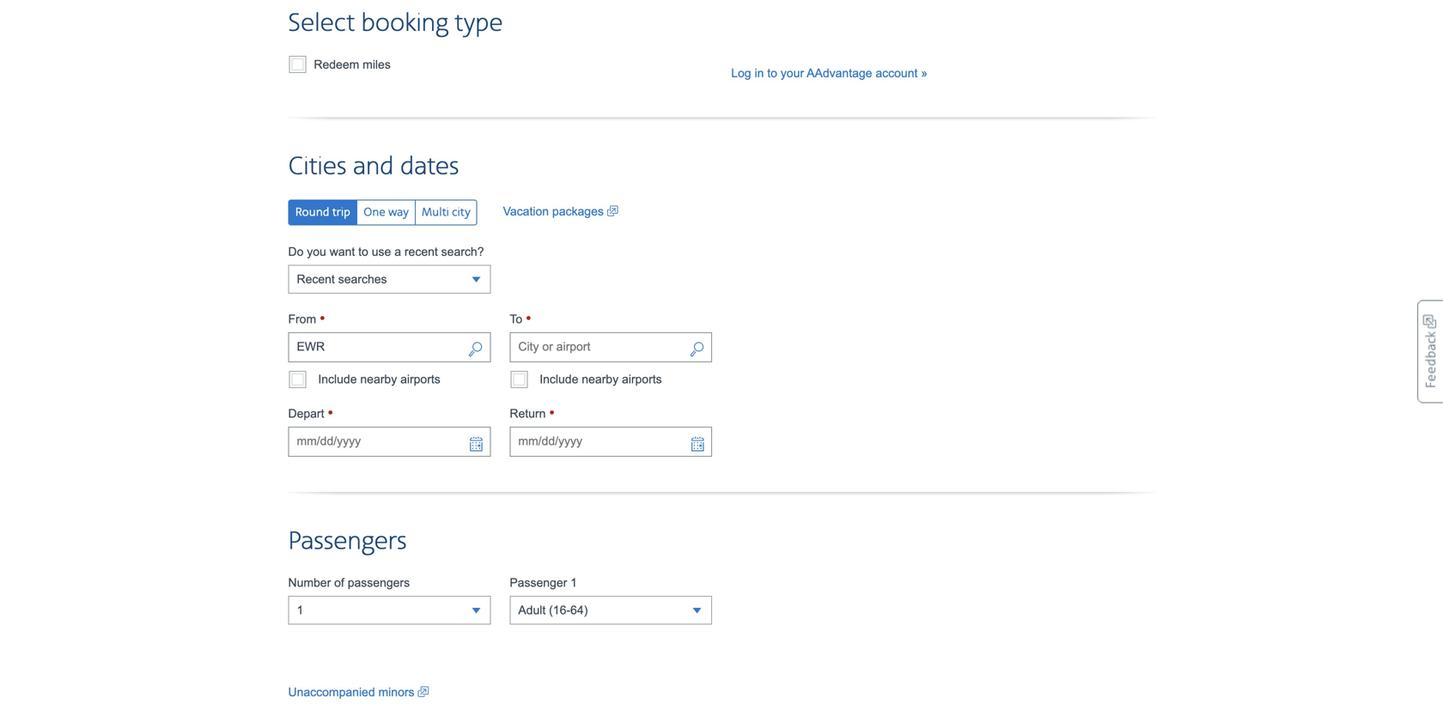 Task type: vqa. For each thing, say whether or not it's contained in the screenshot.
leftmost Flight
no



Task type: describe. For each thing, give the bounding box(es) containing it.
include for from
[[318, 373, 357, 387]]

packages
[[553, 205, 604, 218]]

a
[[395, 246, 401, 259]]

tab list containing round trip
[[288, 200, 478, 227]]

want
[[330, 246, 355, 259]]

one way
[[364, 205, 409, 220]]

1 vertical spatial to
[[359, 246, 369, 259]]

trip
[[333, 205, 351, 220]]

unaccompanied minors
[[288, 686, 418, 700]]

miles
[[363, 58, 391, 71]]

number of passengers
[[288, 577, 410, 590]]

unaccompanied minors link
[[288, 685, 429, 702]]

return
[[510, 408, 546, 421]]

in
[[755, 66, 764, 80]]

cities and dates
[[288, 152, 459, 182]]

redeem miles
[[311, 58, 391, 71]]

include nearby airports for from
[[318, 373, 441, 387]]

passengers
[[288, 527, 407, 558]]

round trip tab
[[288, 200, 357, 227]]

round trip
[[295, 205, 351, 220]]

newpage image for vacation packages link
[[607, 203, 619, 220]]

passenger 1
[[510, 577, 578, 590]]

passengers
[[348, 577, 410, 590]]

0 vertical spatial to
[[768, 66, 778, 80]]

use
[[372, 246, 391, 259]]

multi
[[422, 205, 449, 220]]

From text field
[[288, 333, 491, 363]]

your
[[781, 66, 805, 80]]

2 horizontal spatial required image
[[549, 406, 555, 423]]

of
[[334, 577, 345, 590]]

nearby for from
[[360, 373, 397, 387]]

dates
[[400, 152, 459, 182]]

select booking type
[[288, 8, 503, 39]]

round trip link
[[288, 200, 357, 226]]

1
[[571, 577, 578, 590]]

multi city link
[[415, 200, 478, 226]]

one
[[364, 205, 386, 220]]

airports for from
[[401, 373, 441, 387]]

passenger
[[510, 577, 567, 590]]

To text field
[[510, 333, 713, 363]]

do you want to use a recent search?
[[288, 246, 484, 259]]

newpage image for unaccompanied minors link
[[418, 685, 429, 702]]

search image for from
[[468, 341, 483, 361]]

recent
[[405, 246, 438, 259]]

leave feedback, opens external site in new window image
[[1418, 300, 1444, 404]]

select
[[288, 8, 355, 39]]

aadvantage
[[807, 66, 873, 80]]

required image for from
[[320, 311, 325, 328]]

airports for to
[[622, 373, 662, 387]]

one way link
[[357, 200, 416, 226]]



Task type: locate. For each thing, give the bounding box(es) containing it.
to
[[510, 313, 526, 326]]

required image up depart text field
[[328, 406, 334, 423]]

1 include from the left
[[318, 373, 357, 387]]

nearby
[[360, 373, 397, 387], [582, 373, 619, 387]]

2 search image from the left
[[690, 341, 705, 361]]

vacation
[[503, 205, 549, 218]]

include up the depart
[[318, 373, 357, 387]]

0 horizontal spatial to
[[359, 246, 369, 259]]

include
[[318, 373, 357, 387], [540, 373, 579, 387]]

multi city
[[422, 205, 471, 220]]

1 vertical spatial newpage image
[[418, 685, 429, 702]]

to
[[768, 66, 778, 80], [359, 246, 369, 259]]

airports down from text box
[[401, 373, 441, 387]]

vacation packages link
[[503, 203, 619, 220]]

airports down to "text field"
[[622, 373, 662, 387]]

log in to your aadvantage account link
[[732, 66, 928, 80]]

0 horizontal spatial nearby
[[360, 373, 397, 387]]

include up 'return'
[[540, 373, 579, 387]]

search image for to
[[690, 341, 705, 361]]

2 airports from the left
[[622, 373, 662, 387]]

1 airports from the left
[[401, 373, 441, 387]]

search?
[[441, 246, 484, 259]]

airports
[[401, 373, 441, 387], [622, 373, 662, 387]]

do
[[288, 246, 304, 259]]

1 nearby from the left
[[360, 373, 397, 387]]

minors
[[379, 686, 415, 700]]

0 horizontal spatial required image
[[320, 311, 325, 328]]

1 horizontal spatial required image
[[328, 406, 334, 423]]

1 horizontal spatial airports
[[622, 373, 662, 387]]

log
[[732, 66, 752, 80]]

Depart text field
[[288, 427, 491, 457]]

Return text field
[[510, 427, 713, 457]]

number
[[288, 577, 331, 590]]

to left use
[[359, 246, 369, 259]]

required image
[[320, 311, 325, 328], [328, 406, 334, 423], [549, 406, 555, 423]]

include nearby airports for to
[[540, 373, 662, 387]]

0 vertical spatial newpage image
[[607, 203, 619, 220]]

include nearby airports down from text box
[[318, 373, 441, 387]]

1 include nearby airports from the left
[[318, 373, 441, 387]]

city
[[452, 205, 471, 220]]

required image right 'return'
[[549, 406, 555, 423]]

depart
[[288, 408, 328, 421]]

vacation packages
[[503, 205, 604, 218]]

2 include nearby airports from the left
[[540, 373, 662, 387]]

redeem
[[314, 58, 360, 71]]

2 nearby from the left
[[582, 373, 619, 387]]

required image for depart
[[328, 406, 334, 423]]

0 horizontal spatial newpage image
[[418, 685, 429, 702]]

log in to your aadvantage account
[[732, 66, 918, 80]]

1 horizontal spatial include
[[540, 373, 579, 387]]

newpage image right packages
[[607, 203, 619, 220]]

1 horizontal spatial to
[[768, 66, 778, 80]]

you
[[307, 246, 326, 259]]

required image down you
[[320, 311, 325, 328]]

search image
[[468, 341, 483, 361], [690, 341, 705, 361]]

and
[[353, 152, 394, 182]]

include nearby airports
[[318, 373, 441, 387], [540, 373, 662, 387]]

0 horizontal spatial airports
[[401, 373, 441, 387]]

0 horizontal spatial search image
[[468, 341, 483, 361]]

1 horizontal spatial search image
[[690, 341, 705, 361]]

unaccompanied
[[288, 686, 375, 700]]

0 horizontal spatial include nearby airports
[[318, 373, 441, 387]]

1 horizontal spatial nearby
[[582, 373, 619, 387]]

account
[[876, 66, 918, 80]]

include for to
[[540, 373, 579, 387]]

nearby down to "text field"
[[582, 373, 619, 387]]

newpage image
[[607, 203, 619, 220], [418, 685, 429, 702]]

1 search image from the left
[[468, 341, 483, 361]]

way
[[388, 205, 409, 220]]

to right in
[[768, 66, 778, 80]]

nearby for to
[[582, 373, 619, 387]]

0 horizontal spatial include
[[318, 373, 357, 387]]

type
[[455, 8, 503, 39]]

booking
[[361, 8, 449, 39]]

required image
[[526, 311, 532, 328]]

from
[[288, 313, 320, 326]]

tab list
[[288, 200, 478, 227]]

2 include from the left
[[540, 373, 579, 387]]

cities
[[288, 152, 347, 182]]

1 horizontal spatial include nearby airports
[[540, 373, 662, 387]]

nearby down from text box
[[360, 373, 397, 387]]

include nearby airports down to "text field"
[[540, 373, 662, 387]]

1 horizontal spatial newpage image
[[607, 203, 619, 220]]

newpage image right 'minors' at the bottom left of the page
[[418, 685, 429, 702]]

round
[[295, 205, 330, 220]]



